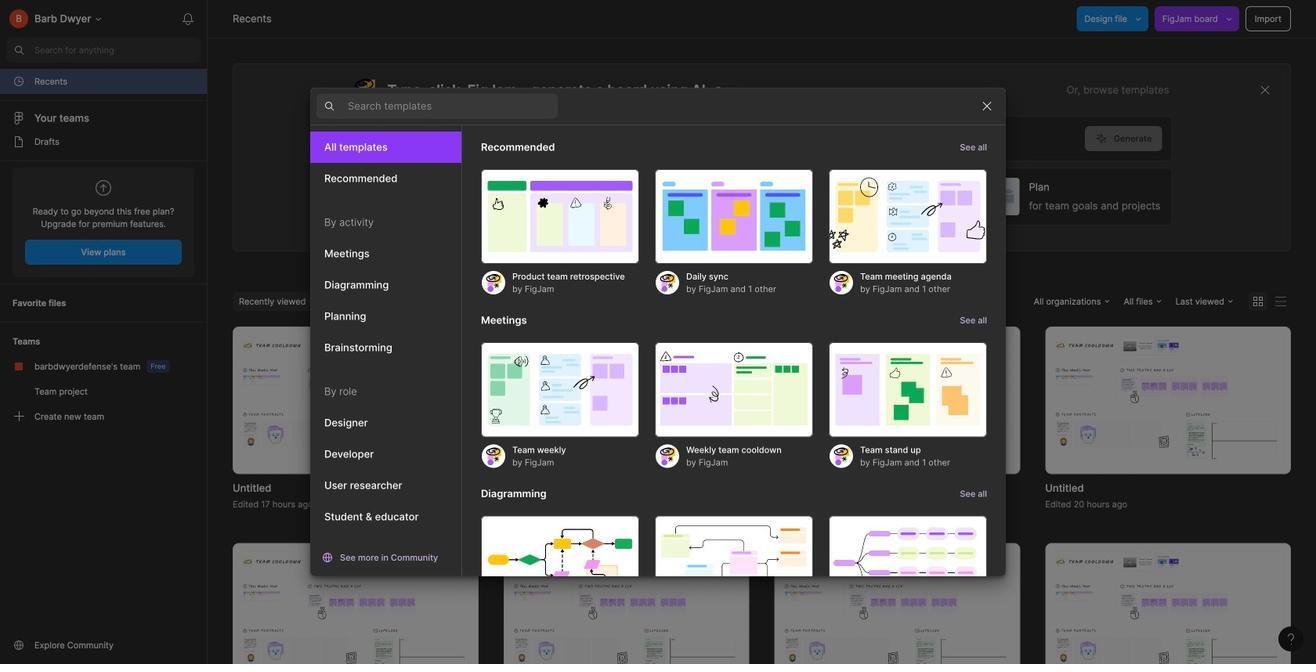 Task type: describe. For each thing, give the bounding box(es) containing it.
Search for anything text field
[[34, 44, 201, 56]]

mindmap image
[[829, 516, 987, 611]]

bell 32 image
[[176, 6, 201, 31]]

recent 16 image
[[13, 75, 25, 88]]

daily sync image
[[655, 169, 813, 264]]

page 16 image
[[13, 136, 25, 148]]

uml diagram image
[[655, 516, 813, 611]]



Task type: vqa. For each thing, say whether or not it's contained in the screenshot.
the 'Help' image
no



Task type: locate. For each thing, give the bounding box(es) containing it.
team weekly image
[[481, 343, 639, 438]]

Search templates text field
[[348, 97, 558, 116]]

file thumbnail image
[[241, 337, 471, 464], [511, 337, 742, 464], [782, 337, 1013, 464], [1053, 337, 1283, 464], [241, 553, 471, 664], [511, 553, 742, 664], [782, 553, 1013, 664], [1053, 553, 1283, 664]]

weekly team cooldown image
[[655, 343, 813, 438]]

team meeting agenda image
[[829, 169, 987, 264]]

team stand up image
[[829, 343, 987, 438]]

product team retrospective image
[[481, 169, 639, 264]]

Ex: A weekly team meeting, starting with an ice breaker field
[[352, 117, 1085, 161]]

dialog
[[310, 87, 1006, 642]]

search 32 image
[[6, 38, 31, 63]]

diagram basics image
[[481, 516, 639, 611]]

community 16 image
[[13, 639, 25, 652]]



